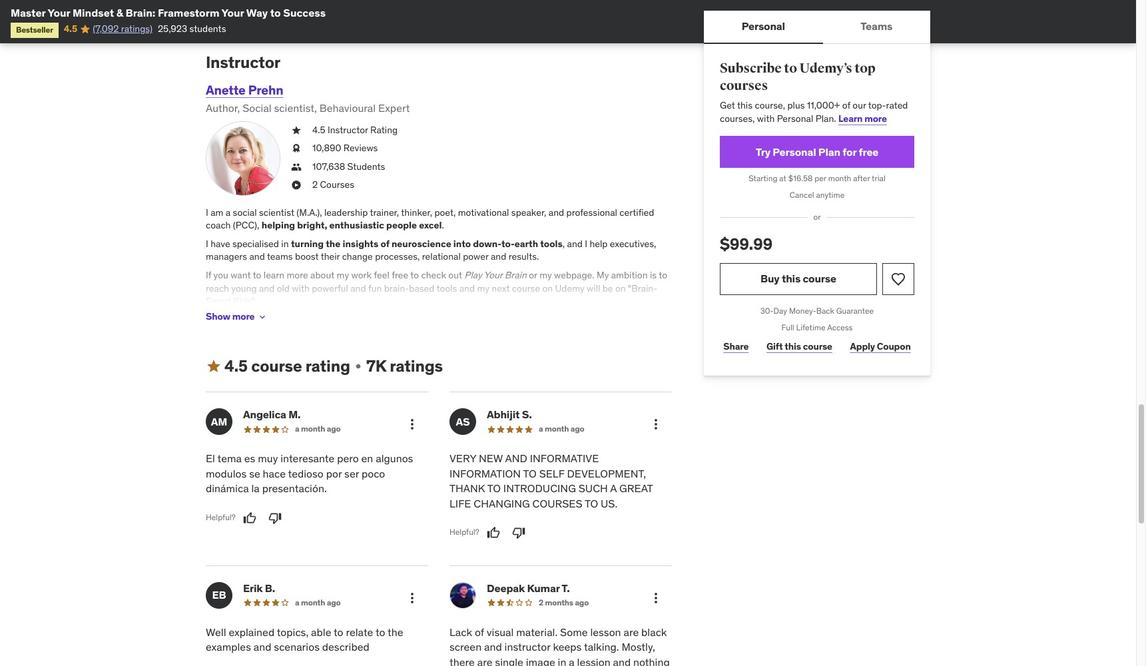 Task type: locate. For each thing, give the bounding box(es) containing it.
1 vertical spatial more
[[287, 269, 308, 281]]

2 vertical spatial to
[[585, 497, 598, 510]]

this for gift
[[785, 340, 801, 352]]

a right am
[[226, 206, 231, 218]]

are
[[624, 625, 639, 639], [477, 655, 493, 666]]

to inside or my webpage. my ambition is to reach young and old with powerful and fun brain-based tools and my next course on udemy will be on "brain- smart kids".
[[659, 269, 668, 281]]

development,
[[567, 467, 646, 480]]

es
[[244, 452, 255, 465]]

are right there
[[477, 655, 493, 666]]

month for well explained topics, able to relate to the examples and scenarios described
[[301, 597, 325, 607]]

and down the to-
[[491, 251, 507, 263]]

dinámica
[[206, 482, 249, 495]]

with down the course, on the top right
[[757, 113, 775, 124]]

25,923 students
[[158, 23, 226, 35]]

share
[[724, 340, 749, 352]]

$99.99
[[720, 234, 773, 254]]

personal up $16.58
[[773, 145, 816, 158]]

0 vertical spatial xsmall image
[[291, 160, 302, 173]]

1 horizontal spatial free
[[859, 145, 879, 158]]

25,923
[[158, 23, 187, 35]]

in inside lack of visual material. some lesson are black screen and instructor keeps talking. mostly, there are single image in a lession and nothi
[[558, 655, 567, 666]]

0 horizontal spatial free
[[392, 269, 409, 281]]

muy
[[258, 452, 278, 465]]

&
[[116, 6, 123, 19]]

changing
[[474, 497, 530, 510]]

1 horizontal spatial instructor
[[328, 124, 368, 136]]

0 vertical spatial personal
[[742, 20, 785, 33]]

buy this course button
[[720, 263, 877, 295]]

i left the have
[[206, 238, 208, 250]]

check
[[421, 269, 446, 281]]

0 vertical spatial with
[[757, 113, 775, 124]]

1 horizontal spatial 2
[[539, 597, 544, 607]]

1 horizontal spatial your
[[222, 6, 244, 19]]

0 horizontal spatial are
[[477, 655, 493, 666]]

1 horizontal spatial to
[[523, 467, 537, 480]]

a for very new and informative information to self development, thank to introducing such a great life changing courses to us.
[[539, 424, 543, 434]]

0 vertical spatial the
[[326, 238, 341, 250]]

1 vertical spatial xsmall image
[[291, 179, 302, 192]]

xsmall image
[[291, 160, 302, 173], [291, 179, 302, 192]]

rating
[[306, 355, 350, 376]]

instructor up anette prehn link
[[206, 52, 280, 72]]

1 vertical spatial personal
[[777, 113, 814, 124]]

feel
[[374, 269, 390, 281]]

trial
[[872, 174, 886, 184]]

4.5 down mindset
[[64, 23, 77, 35]]

additional actions for review by angelica m. image
[[404, 417, 420, 433]]

0 vertical spatial of
[[843, 99, 851, 111]]

ago up pero
[[327, 424, 341, 434]]

i inside the i am a social scientist (m.a.), leadership trainer, thinker, poet, motivational speaker, and professional certified coach (pcc),
[[206, 206, 208, 218]]

information
[[450, 467, 521, 480]]

30-day money-back guarantee full lifetime access
[[761, 306, 874, 332]]

well explained topics, able to relate to the examples and scenarios described
[[206, 625, 403, 654]]

the up the their
[[326, 238, 341, 250]]

of left our
[[843, 99, 851, 111]]

anette prehn author, social scientist, behavioural expert
[[206, 82, 410, 115]]

month up informative
[[545, 424, 569, 434]]

trainer,
[[370, 206, 399, 218]]

1 horizontal spatial helpful?
[[450, 527, 479, 537]]

0 vertical spatial in
[[281, 238, 289, 250]]

1 vertical spatial helpful?
[[450, 527, 479, 537]]

and down learn
[[259, 282, 275, 294]]

lifetime
[[796, 322, 826, 332]]

1 vertical spatial this
[[782, 272, 801, 285]]

back
[[817, 306, 835, 316]]

i left help
[[585, 238, 588, 250]]

erik b.
[[243, 581, 275, 595]]

ago for pero
[[327, 424, 341, 434]]

to up introducing
[[523, 467, 537, 480]]

more for learn more
[[865, 113, 887, 124]]

the right 'relate'
[[388, 625, 403, 639]]

earth
[[515, 238, 538, 250]]

0 vertical spatial 2
[[312, 179, 318, 191]]

a up informative
[[539, 424, 543, 434]]

a down m.
[[295, 424, 299, 434]]

0 horizontal spatial to
[[487, 482, 501, 495]]

your up the bestseller
[[48, 6, 70, 19]]

down-
[[473, 238, 502, 250]]

0 horizontal spatial with
[[292, 282, 310, 294]]

month for very new and informative information to self development, thank to introducing such a great life changing courses to us.
[[545, 424, 569, 434]]

keeps
[[553, 640, 582, 654]]

t.
[[562, 581, 570, 595]]

1 vertical spatial tools
[[437, 282, 457, 294]]

and right "speaker,"
[[549, 206, 564, 218]]

apply
[[850, 340, 875, 352]]

of right lack at the bottom
[[475, 625, 484, 639]]

1 horizontal spatial 4.5
[[225, 355, 248, 376]]

1 horizontal spatial tools
[[540, 238, 563, 250]]

additional actions for review by erik b. image
[[404, 590, 420, 606]]

month up able
[[301, 597, 325, 607]]

a down keeps
[[569, 655, 575, 666]]

tools right earth
[[540, 238, 563, 250]]

i left am
[[206, 206, 208, 218]]

por
[[326, 467, 342, 480]]

life
[[450, 497, 471, 510]]

medium image
[[206, 358, 222, 374]]

1 vertical spatial or
[[529, 269, 537, 281]]

ago right months
[[575, 597, 589, 607]]

or for or my webpage. my ambition is to reach young and old with powerful and fun brain-based tools and my next course on udemy will be on "brain- smart kids".
[[529, 269, 537, 281]]

a month ago down m.
[[295, 424, 341, 434]]

,
[[563, 238, 565, 250]]

1 horizontal spatial in
[[558, 655, 567, 666]]

additional actions for review by deepak kumar t. image
[[648, 590, 664, 606]]

a
[[610, 482, 617, 495]]

talking.
[[584, 640, 619, 654]]

a month ago up able
[[295, 597, 341, 607]]

this inside get this course, plus 11,000+ of our top-rated courses, with personal plan.
[[737, 99, 753, 111]]

0 vertical spatial 4.5
[[64, 23, 77, 35]]

this right gift
[[785, 340, 801, 352]]

course up back
[[803, 272, 837, 285]]

scientist
[[259, 206, 294, 218]]

1 horizontal spatial or
[[814, 212, 821, 222]]

and down play
[[459, 282, 475, 294]]

or down anytime
[[814, 212, 821, 222]]

starting
[[749, 174, 778, 184]]

1 vertical spatial 2
[[539, 597, 544, 607]]

2 horizontal spatial more
[[865, 113, 887, 124]]

anette
[[206, 82, 246, 98]]

0 vertical spatial instructor
[[206, 52, 280, 72]]

free right for
[[859, 145, 879, 158]]

my left the webpage. at the top of page
[[540, 269, 552, 281]]

helpful? left mark review by abhijit s. as helpful icon
[[450, 527, 479, 537]]

more inside button
[[232, 311, 255, 323]]

4.5 right 'medium' image
[[225, 355, 248, 376]]

1 vertical spatial to
[[487, 482, 501, 495]]

el
[[206, 452, 215, 465]]

thinker,
[[401, 206, 432, 218]]

and down visual
[[484, 640, 502, 654]]

tools
[[540, 238, 563, 250], [437, 282, 457, 294]]

1 horizontal spatial the
[[388, 625, 403, 639]]

day
[[774, 306, 787, 316]]

personal up subscribe
[[742, 20, 785, 33]]

0 vertical spatial helpful?
[[206, 512, 236, 522]]

tab list
[[704, 11, 931, 44]]

2 vertical spatial more
[[232, 311, 255, 323]]

of inside lack of visual material. some lesson are black screen and instructor keeps talking. mostly, there are single image in a lession and nothi
[[475, 625, 484, 639]]

course down lifetime
[[803, 340, 833, 352]]

0 horizontal spatial in
[[281, 238, 289, 250]]

0 horizontal spatial more
[[232, 311, 255, 323]]

0 horizontal spatial 2
[[312, 179, 318, 191]]

are up mostly,
[[624, 625, 639, 639]]

have
[[211, 238, 230, 250]]

this up courses,
[[737, 99, 753, 111]]

tools down out
[[437, 282, 457, 294]]

xsmall image left the 107,638
[[291, 160, 302, 173]]

to down such
[[585, 497, 598, 510]]

0 vertical spatial to
[[523, 467, 537, 480]]

11,000+
[[807, 99, 840, 111]]

interesante
[[281, 452, 335, 465]]

plan
[[819, 145, 841, 158]]

into
[[454, 238, 471, 250]]

2 horizontal spatial 4.5
[[312, 124, 326, 136]]

1 vertical spatial in
[[558, 655, 567, 666]]

xsmall image up (m.a.),
[[291, 179, 302, 192]]

s.
[[522, 408, 532, 421]]

in up teams
[[281, 238, 289, 250]]

on left udemy
[[543, 282, 553, 294]]

helpful? left mark review by angelica m. as helpful image on the bottom
[[206, 512, 236, 522]]

7k ratings
[[366, 355, 443, 376]]

more up 'old'
[[287, 269, 308, 281]]

4.5 instructor rating
[[312, 124, 398, 136]]

personal down plus
[[777, 113, 814, 124]]

with inside or my webpage. my ambition is to reach young and old with powerful and fun brain-based tools and my next course on udemy will be on "brain- smart kids".
[[292, 282, 310, 294]]

rated
[[886, 99, 908, 111]]

month inside starting at $16.58 per month after trial cancel anytime
[[829, 174, 852, 184]]

teams
[[861, 20, 893, 33]]

to right is
[[659, 269, 668, 281]]

0 horizontal spatial 4.5
[[64, 23, 77, 35]]

2 horizontal spatial of
[[843, 99, 851, 111]]

professional
[[567, 206, 618, 218]]

mark review by angelica m. as helpful image
[[243, 511, 256, 525]]

1 horizontal spatial with
[[757, 113, 775, 124]]

certified
[[620, 206, 654, 218]]

to right the want
[[253, 269, 261, 281]]

learn
[[839, 113, 863, 124]]

and right ,
[[567, 238, 583, 250]]

0 vertical spatial this
[[737, 99, 753, 111]]

0 vertical spatial or
[[814, 212, 821, 222]]

0 horizontal spatial helpful?
[[206, 512, 236, 522]]

of up processes,
[[381, 238, 390, 250]]

ago up informative
[[571, 424, 585, 434]]

there
[[450, 655, 475, 666]]

, and i help executives, managers and teams boost their change processes, relational power and results.
[[206, 238, 656, 263]]

tab list containing personal
[[704, 11, 931, 44]]

self
[[539, 467, 565, 480]]

or right brain
[[529, 269, 537, 281]]

1 vertical spatial of
[[381, 238, 390, 250]]

4.5 for 4.5 instructor rating
[[312, 124, 326, 136]]

a month ago up informative
[[539, 424, 585, 434]]

ago up able
[[327, 597, 341, 607]]

instructor up 10,890 reviews
[[328, 124, 368, 136]]

on right be
[[615, 282, 626, 294]]

with right 'old'
[[292, 282, 310, 294]]

10,890
[[312, 142, 341, 154]]

webpage.
[[554, 269, 595, 281]]

for
[[843, 145, 857, 158]]

i for i have specialised in turning the insights of neuroscience into down-to-earth tools
[[206, 238, 208, 250]]

1 horizontal spatial are
[[624, 625, 639, 639]]

personal
[[742, 20, 785, 33], [777, 113, 814, 124], [773, 145, 816, 158]]

1 horizontal spatial of
[[475, 625, 484, 639]]

0 vertical spatial free
[[859, 145, 879, 158]]

specialised
[[232, 238, 279, 250]]

a month ago for s.
[[539, 424, 585, 434]]

i for i am a social scientist (m.a.), leadership trainer, thinker, poet, motivational speaker, and professional certified coach (pcc),
[[206, 206, 208, 218]]

coach
[[206, 219, 231, 231]]

1 xsmall image from the top
[[291, 160, 302, 173]]

xsmall image inside show more button
[[257, 311, 268, 322]]

new
[[479, 452, 503, 465]]

in down keeps
[[558, 655, 567, 666]]

helpful?
[[206, 512, 236, 522], [450, 527, 479, 537]]

2 vertical spatial personal
[[773, 145, 816, 158]]

thank
[[450, 482, 485, 495]]

is
[[650, 269, 657, 281]]

1 horizontal spatial on
[[615, 282, 626, 294]]

2 vertical spatial 4.5
[[225, 355, 248, 376]]

1 vertical spatial with
[[292, 282, 310, 294]]

2 vertical spatial of
[[475, 625, 484, 639]]

free inside "link"
[[859, 145, 879, 158]]

2 down kumar
[[539, 597, 544, 607]]

month up anytime
[[829, 174, 852, 184]]

a for el tema es muy interesante pero en algunos modulos se hace tedioso por ser poco dinámica la presentación.
[[295, 424, 299, 434]]

master
[[11, 6, 46, 19]]

a for well explained topics, able to relate to the examples and scenarios described
[[295, 597, 299, 607]]

0 horizontal spatial on
[[543, 282, 553, 294]]

lesson
[[591, 625, 621, 639]]

tools inside or my webpage. my ambition is to reach young and old with powerful and fun brain-based tools and my next course on udemy will be on "brain- smart kids".
[[437, 282, 457, 294]]

xsmall image
[[291, 124, 302, 137], [291, 142, 302, 155], [257, 311, 268, 322], [353, 361, 364, 372]]

xsmall image right show more
[[257, 311, 268, 322]]

and
[[549, 206, 564, 218], [567, 238, 583, 250], [249, 251, 265, 263], [491, 251, 507, 263], [259, 282, 275, 294], [351, 282, 366, 294], [459, 282, 475, 294], [254, 640, 271, 654], [484, 640, 502, 654], [613, 655, 631, 666]]

this
[[737, 99, 753, 111], [782, 272, 801, 285], [785, 340, 801, 352]]

if you want to learn more about my work feel free to check out play your brain
[[206, 269, 529, 281]]

1 on from the left
[[543, 282, 553, 294]]

4.5 up 10,890
[[312, 124, 326, 136]]

or inside or my webpage. my ambition is to reach young and old with powerful and fun brain-based tools and my next course on udemy will be on "brain- smart kids".
[[529, 269, 537, 281]]

course inside button
[[803, 272, 837, 285]]

and down mostly,
[[613, 655, 631, 666]]

1 vertical spatial 4.5
[[312, 124, 326, 136]]

ago
[[327, 424, 341, 434], [571, 424, 585, 434], [327, 597, 341, 607], [575, 597, 589, 607]]

more
[[865, 113, 887, 124], [287, 269, 308, 281], [232, 311, 255, 323]]

on
[[543, 282, 553, 294], [615, 282, 626, 294]]

students
[[347, 160, 385, 172]]

1 vertical spatial instructor
[[328, 124, 368, 136]]

1 horizontal spatial my
[[477, 282, 490, 294]]

cancel
[[790, 190, 815, 200]]

course inside or my webpage. my ambition is to reach young and old with powerful and fun brain-based tools and my next course on udemy will be on "brain- smart kids".
[[512, 282, 540, 294]]

subscribe
[[720, 60, 782, 77]]

2 for 2 months ago
[[539, 597, 544, 607]]

helpful? for dinámica
[[206, 512, 236, 522]]

gift this course link
[[763, 333, 836, 360]]

4.5 for 4.5 course rating
[[225, 355, 248, 376]]

and
[[505, 452, 528, 465]]

and down the explained
[[254, 640, 271, 654]]

my up powerful
[[337, 269, 349, 281]]

2 xsmall image from the top
[[291, 179, 302, 192]]

this inside button
[[782, 272, 801, 285]]

your up 'next'
[[484, 269, 503, 281]]

b.
[[265, 581, 275, 595]]

poet,
[[435, 206, 456, 218]]

apply coupon button
[[847, 333, 915, 360]]

show
[[206, 311, 230, 323]]

2 horizontal spatial my
[[540, 269, 552, 281]]

ambition
[[611, 269, 648, 281]]

1 vertical spatial free
[[392, 269, 409, 281]]

1 vertical spatial the
[[388, 625, 403, 639]]

more down the top-
[[865, 113, 887, 124]]

a up topics,
[[295, 597, 299, 607]]

speaker,
[[512, 206, 547, 218]]

0 vertical spatial more
[[865, 113, 887, 124]]

to up the changing
[[487, 482, 501, 495]]

to left the "udemy's"
[[784, 60, 797, 77]]

this right buy
[[782, 272, 801, 285]]

course down brain
[[512, 282, 540, 294]]

2 vertical spatial this
[[785, 340, 801, 352]]

lession
[[577, 655, 611, 666]]

0 horizontal spatial or
[[529, 269, 537, 281]]

0 horizontal spatial tools
[[437, 282, 457, 294]]

free up 'brain-'
[[392, 269, 409, 281]]

my down play
[[477, 282, 490, 294]]

month up interesante
[[301, 424, 325, 434]]

2 left courses
[[312, 179, 318, 191]]

your left way
[[222, 6, 244, 19]]

(7,092 ratings)
[[93, 23, 152, 35]]

old
[[277, 282, 290, 294]]

modulos
[[206, 467, 247, 480]]

more down kids".
[[232, 311, 255, 323]]



Task type: describe. For each thing, give the bounding box(es) containing it.
apply coupon
[[850, 340, 911, 352]]

try personal plan for free
[[756, 145, 879, 158]]

course up angelica m.
[[251, 355, 302, 376]]

mark review by angelica m. as unhelpful image
[[268, 511, 282, 525]]

helpful? for changing
[[450, 527, 479, 537]]

get
[[720, 99, 735, 111]]

xsmall image left 7k
[[353, 361, 364, 372]]

learn more link
[[839, 113, 887, 124]]

subscribe to udemy's top courses
[[720, 60, 876, 94]]

try
[[756, 145, 771, 158]]

play
[[465, 269, 482, 281]]

enthusiastic
[[329, 219, 384, 231]]

0 horizontal spatial instructor
[[206, 52, 280, 72]]

se
[[249, 467, 260, 480]]

guarantee
[[837, 306, 874, 316]]

(7,092
[[93, 23, 119, 35]]

will
[[587, 282, 600, 294]]

neuroscience
[[392, 238, 451, 250]]

more for show more
[[232, 311, 255, 323]]

bestseller
[[16, 25, 53, 35]]

us.
[[601, 497, 618, 510]]

help
[[590, 238, 608, 250]]

tedioso
[[288, 467, 324, 480]]

kids".
[[234, 295, 257, 307]]

mark review by abhijit s. as helpful image
[[487, 526, 500, 540]]

next
[[492, 282, 510, 294]]

excel
[[419, 219, 442, 231]]

1 horizontal spatial more
[[287, 269, 308, 281]]

ago for to
[[571, 424, 585, 434]]

xsmall image for 2 courses
[[291, 179, 302, 192]]

powerful
[[312, 282, 348, 294]]

this for get
[[737, 99, 753, 111]]

wishlist image
[[891, 271, 907, 287]]

i inside , and i help executives, managers and teams boost their change processes, relational power and results.
[[585, 238, 588, 250]]

courses
[[533, 497, 583, 510]]

to right way
[[270, 6, 281, 19]]

xsmall image left 10,890
[[291, 142, 302, 155]]

anytime
[[816, 190, 845, 200]]

leadership
[[324, 206, 368, 218]]

courses,
[[720, 113, 755, 124]]

with inside get this course, plus 11,000+ of our top-rated courses, with personal plan.
[[757, 113, 775, 124]]

2 on from the left
[[615, 282, 626, 294]]

0 vertical spatial tools
[[540, 238, 563, 250]]

at
[[780, 174, 787, 184]]

boost
[[295, 251, 319, 263]]

about
[[311, 269, 335, 281]]

30-
[[761, 306, 774, 316]]

4.5 course rating
[[225, 355, 350, 376]]

to inside subscribe to udemy's top courses
[[784, 60, 797, 77]]

personal inside "link"
[[773, 145, 816, 158]]

teams button
[[823, 11, 931, 43]]

pero
[[337, 452, 359, 465]]

anette prehn image
[[206, 121, 280, 196]]

"brain-
[[628, 282, 658, 294]]

material.
[[516, 625, 558, 639]]

xsmall image for 107,638 students
[[291, 160, 302, 173]]

plus
[[788, 99, 805, 111]]

m.
[[289, 408, 301, 421]]

a month ago for b.
[[295, 597, 341, 607]]

and inside well explained topics, able to relate to the examples and scenarios described
[[254, 640, 271, 654]]

en
[[361, 452, 373, 465]]

results.
[[509, 251, 539, 263]]

or for or
[[814, 212, 821, 222]]

to right 'relate'
[[376, 625, 385, 639]]

brain-
[[384, 282, 409, 294]]

bright,
[[297, 219, 327, 231]]

explained
[[229, 625, 275, 639]]

helping
[[262, 219, 295, 231]]

power
[[463, 251, 489, 263]]

learn
[[264, 269, 285, 281]]

ratings
[[390, 355, 443, 376]]

udemy's
[[800, 60, 852, 77]]

behavioural
[[320, 101, 376, 115]]

mark review by abhijit s. as unhelpful image
[[512, 526, 525, 540]]

buy this course
[[761, 272, 837, 285]]

able
[[311, 625, 331, 639]]

share button
[[720, 333, 753, 360]]

to up based
[[411, 269, 419, 281]]

want
[[231, 269, 251, 281]]

of inside get this course, plus 11,000+ of our top-rated courses, with personal plan.
[[843, 99, 851, 111]]

instructor
[[505, 640, 551, 654]]

ago for relate
[[327, 597, 341, 607]]

after
[[854, 174, 870, 184]]

social
[[243, 101, 272, 115]]

2 for 2 courses
[[312, 179, 318, 191]]

rating
[[370, 124, 398, 136]]

personal inside button
[[742, 20, 785, 33]]

based
[[409, 282, 435, 294]]

their
[[321, 251, 340, 263]]

2 horizontal spatial your
[[484, 269, 503, 281]]

to up "described" at the left
[[334, 625, 343, 639]]

month for el tema es muy interesante pero en algunos modulos se hace tedioso por ser poco dinámica la presentación.
[[301, 424, 325, 434]]

scientist,
[[274, 101, 317, 115]]

and down specialised
[[249, 251, 265, 263]]

lack of visual material. some lesson are black screen and instructor keeps talking. mostly, there are single image in a lession and nothi
[[450, 625, 670, 666]]

0 horizontal spatial my
[[337, 269, 349, 281]]

personal inside get this course, plus 11,000+ of our top-rated courses, with personal plan.
[[777, 113, 814, 124]]

abhijit
[[487, 408, 520, 421]]

$16.58
[[789, 174, 813, 184]]

you
[[214, 269, 228, 281]]

coupon
[[877, 340, 911, 352]]

fun
[[368, 282, 382, 294]]

additional actions for review by abhijit s. image
[[648, 417, 664, 433]]

and inside the i am a social scientist (m.a.), leadership trainer, thinker, poet, motivational speaker, and professional certified coach (pcc),
[[549, 206, 564, 218]]

the inside well explained topics, able to relate to the examples and scenarios described
[[388, 625, 403, 639]]

learn more
[[839, 113, 887, 124]]

2 months ago
[[539, 597, 589, 607]]

4.5 for 4.5
[[64, 23, 77, 35]]

2 courses
[[312, 179, 354, 191]]

107,638
[[312, 160, 345, 172]]

xsmall image down the 'scientist,'
[[291, 124, 302, 137]]

personal button
[[704, 11, 823, 43]]

expert
[[378, 101, 410, 115]]

am
[[211, 415, 227, 428]]

motivational
[[458, 206, 509, 218]]

a inside the i am a social scientist (m.a.), leadership trainer, thinker, poet, motivational speaker, and professional certified coach (pcc),
[[226, 206, 231, 218]]

and down "work"
[[351, 282, 366, 294]]

topics,
[[277, 625, 309, 639]]

full
[[782, 322, 795, 332]]

0 horizontal spatial the
[[326, 238, 341, 250]]

poco
[[362, 467, 385, 480]]

i am a social scientist (m.a.), leadership trainer, thinker, poet, motivational speaker, and professional certified coach (pcc),
[[206, 206, 654, 231]]

per
[[815, 174, 827, 184]]

1 vertical spatial are
[[477, 655, 493, 666]]

2 horizontal spatial to
[[585, 497, 598, 510]]

people
[[386, 219, 417, 231]]

money-
[[789, 306, 817, 316]]

success
[[283, 6, 326, 19]]

0 horizontal spatial your
[[48, 6, 70, 19]]

this for buy
[[782, 272, 801, 285]]

young
[[231, 282, 257, 294]]

a month ago for m.
[[295, 424, 341, 434]]

deepak kumar t.
[[487, 581, 570, 595]]

my
[[597, 269, 609, 281]]

0 horizontal spatial of
[[381, 238, 390, 250]]

a inside lack of visual material. some lesson are black screen and instructor keeps talking. mostly, there are single image in a lession and nothi
[[569, 655, 575, 666]]

turning
[[291, 238, 324, 250]]

access
[[827, 322, 853, 332]]

0 vertical spatial are
[[624, 625, 639, 639]]

ago for lesson
[[575, 597, 589, 607]]



Task type: vqa. For each thing, say whether or not it's contained in the screenshot.
Communication inside the button
no



